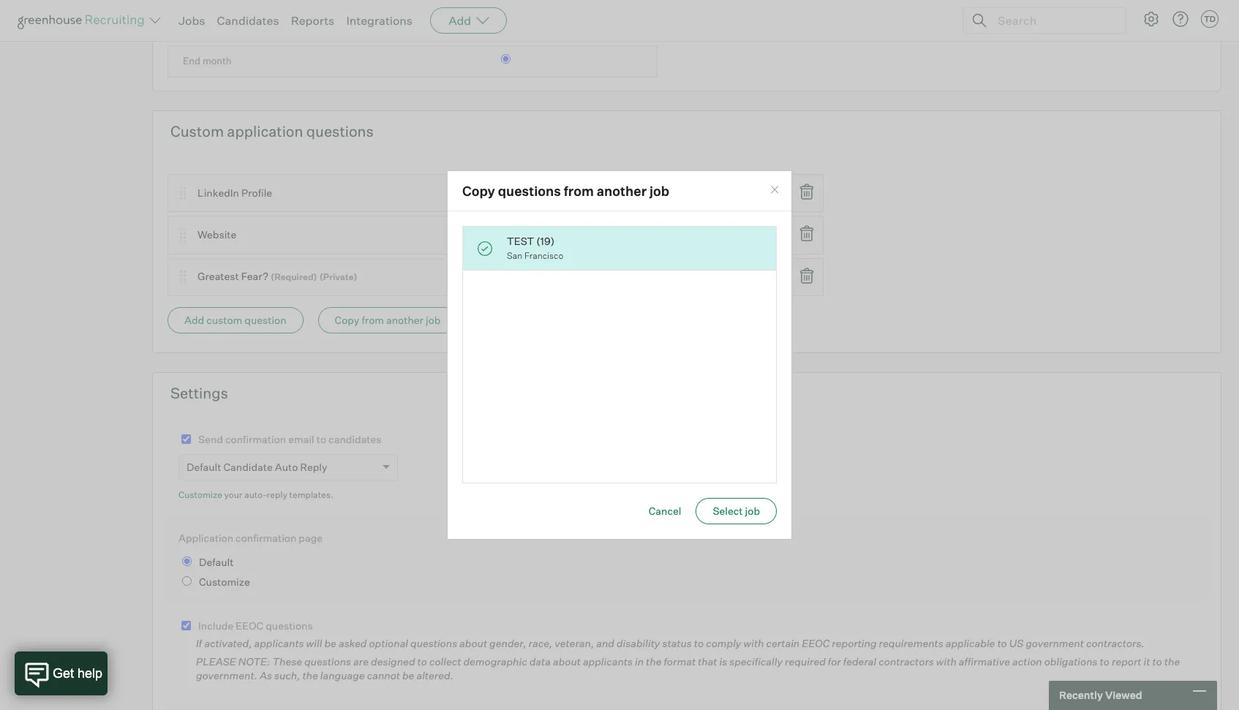 Task type: locate. For each thing, give the bounding box(es) containing it.
0 horizontal spatial copy
[[335, 314, 360, 327]]

1 horizontal spatial copy
[[463, 183, 495, 199]]

and
[[597, 638, 615, 650]]

to
[[317, 433, 327, 446], [694, 638, 704, 650], [998, 638, 1008, 650], [418, 656, 427, 668], [1101, 656, 1110, 668], [1153, 656, 1163, 668]]

is
[[720, 656, 728, 668]]

integrations link
[[346, 13, 413, 28]]

0 vertical spatial with
[[744, 638, 765, 650]]

greatest
[[198, 270, 239, 283]]

customize for customize your auto-reply templates.
[[179, 489, 222, 500]]

2 horizontal spatial the
[[1165, 656, 1181, 668]]

1 vertical spatial with
[[937, 656, 957, 668]]

1 vertical spatial eeoc
[[802, 638, 830, 650]]

applicants down and
[[583, 656, 633, 668]]

eeoc up activated, in the left bottom of the page
[[236, 620, 264, 632]]

0 horizontal spatial about
[[460, 638, 488, 650]]

1 vertical spatial customize
[[199, 576, 250, 589]]

add
[[449, 13, 472, 28], [184, 314, 204, 327]]

0 vertical spatial job
[[650, 183, 670, 199]]

add for add
[[449, 13, 472, 28]]

eeoc
[[236, 620, 264, 632], [802, 638, 830, 650]]

question
[[245, 314, 287, 327]]

the
[[646, 656, 662, 668], [1165, 656, 1181, 668], [303, 670, 318, 682]]

veteran,
[[555, 638, 595, 650]]

0 horizontal spatial with
[[744, 638, 765, 650]]

these
[[272, 656, 302, 668]]

to right email
[[317, 433, 327, 446]]

san
[[507, 250, 523, 261]]

confirmation up default candidate auto reply option
[[225, 433, 286, 446]]

requirements
[[880, 638, 944, 650]]

applicants up 'these'
[[254, 638, 304, 650]]

collect
[[430, 656, 461, 668]]

0 vertical spatial another
[[597, 183, 647, 199]]

custom
[[207, 314, 242, 327]]

reporting
[[832, 638, 877, 650]]

1 vertical spatial end
[[183, 55, 201, 67]]

comply
[[706, 638, 742, 650]]

0 horizontal spatial another
[[386, 314, 424, 327]]

default candidate auto reply option
[[187, 461, 328, 473]]

customize for customize
[[199, 576, 250, 589]]

specifically
[[730, 656, 783, 668]]

recently
[[1060, 690, 1104, 702]]

copy questions from another job
[[463, 183, 670, 199]]

1 horizontal spatial applicants
[[583, 656, 633, 668]]

questions
[[307, 122, 374, 140], [498, 183, 561, 199], [266, 620, 313, 632], [411, 638, 458, 650], [304, 656, 351, 668]]

None radio
[[501, 11, 511, 21], [501, 54, 511, 64], [182, 577, 192, 586], [501, 11, 511, 21], [501, 54, 511, 64], [182, 577, 192, 586]]

2 horizontal spatial job
[[746, 505, 760, 518]]

0 vertical spatial customize
[[179, 489, 222, 500]]

1 vertical spatial job
[[426, 314, 441, 327]]

with up specifically
[[744, 638, 765, 650]]

your
[[224, 489, 243, 500]]

cancel
[[649, 505, 682, 518]]

1 horizontal spatial add
[[449, 13, 472, 28]]

0 vertical spatial end
[[183, 12, 201, 24]]

with down "applicable"
[[937, 656, 957, 668]]

applicants
[[254, 638, 304, 650], [583, 656, 633, 668]]

1 vertical spatial confirmation
[[236, 532, 297, 545]]

candidates link
[[217, 13, 279, 28]]

0 vertical spatial from
[[564, 183, 594, 199]]

copy for copy questions from another job
[[463, 183, 495, 199]]

copy from another job button
[[318, 308, 458, 334]]

1 vertical spatial another
[[386, 314, 424, 327]]

copy inside dialog
[[463, 183, 495, 199]]

0 horizontal spatial be
[[325, 638, 337, 650]]

select
[[713, 505, 743, 518]]

application confirmation page
[[179, 532, 323, 545]]

certain
[[767, 638, 800, 650]]

0 vertical spatial default
[[187, 461, 221, 473]]

the right it
[[1165, 656, 1181, 668]]

eeoc up required
[[802, 638, 830, 650]]

default up customize link
[[187, 461, 221, 473]]

customize left your
[[179, 489, 222, 500]]

1 vertical spatial from
[[362, 314, 384, 327]]

be
[[325, 638, 337, 650], [403, 670, 415, 682]]

reports
[[291, 13, 335, 28]]

1 horizontal spatial with
[[937, 656, 957, 668]]

0 horizontal spatial from
[[362, 314, 384, 327]]

recently viewed
[[1060, 690, 1143, 702]]

2 vertical spatial job
[[746, 505, 760, 518]]

None checkbox
[[182, 435, 191, 444], [182, 621, 191, 631], [182, 435, 191, 444], [182, 621, 191, 631]]

0 horizontal spatial job
[[426, 314, 441, 327]]

the right in
[[646, 656, 662, 668]]

end left the "month"
[[183, 55, 201, 67]]

0 horizontal spatial the
[[303, 670, 318, 682]]

another
[[597, 183, 647, 199], [386, 314, 424, 327]]

1 horizontal spatial another
[[597, 183, 647, 199]]

candidates
[[217, 13, 279, 28]]

profile
[[242, 187, 272, 199]]

0 vertical spatial confirmation
[[225, 433, 286, 446]]

be down designed
[[403, 670, 415, 682]]

end
[[183, 12, 201, 24], [183, 55, 201, 67]]

0 vertical spatial about
[[460, 638, 488, 650]]

send
[[198, 433, 223, 446]]

for
[[828, 656, 842, 668]]

add custom question button
[[168, 308, 303, 334]]

0 vertical spatial eeoc
[[236, 620, 264, 632]]

0 horizontal spatial eeoc
[[236, 620, 264, 632]]

questions inside dialog
[[498, 183, 561, 199]]

customize
[[179, 489, 222, 500], [199, 576, 250, 589]]

1 vertical spatial copy
[[335, 314, 360, 327]]

2 end from the top
[[183, 55, 201, 67]]

from inside 'button'
[[362, 314, 384, 327]]

customize your auto-reply templates.
[[179, 489, 333, 500]]

1 end from the top
[[183, 12, 201, 24]]

0 vertical spatial copy
[[463, 183, 495, 199]]

1 vertical spatial applicants
[[583, 656, 633, 668]]

confirmation for application
[[236, 532, 297, 545]]

application
[[179, 532, 234, 545]]

None radio
[[182, 557, 192, 566]]

race,
[[529, 638, 553, 650]]

greatest fear? (required) (private)
[[198, 270, 358, 283]]

auto
[[275, 461, 298, 473]]

add custom question
[[184, 314, 287, 327]]

with
[[744, 638, 765, 650], [937, 656, 957, 668]]

about
[[460, 638, 488, 650], [553, 656, 581, 668]]

0 vertical spatial applicants
[[254, 638, 304, 650]]

copy inside 'button'
[[335, 314, 360, 327]]

job inside copy from another job 'button'
[[426, 314, 441, 327]]

0 vertical spatial be
[[325, 638, 337, 650]]

add inside "popup button"
[[449, 13, 472, 28]]

1 vertical spatial add
[[184, 314, 204, 327]]

reply
[[267, 489, 288, 500]]

customize up include
[[199, 576, 250, 589]]

add inside "button"
[[184, 314, 204, 327]]

1 horizontal spatial from
[[564, 183, 594, 199]]

about down the veteran, on the bottom left of the page
[[553, 656, 581, 668]]

to left us
[[998, 638, 1008, 650]]

0 horizontal spatial add
[[184, 314, 204, 327]]

integrations
[[346, 13, 413, 28]]

end for end year
[[183, 12, 201, 24]]

1 horizontal spatial be
[[403, 670, 415, 682]]

copy from another job
[[335, 314, 441, 327]]

government
[[1026, 638, 1085, 650]]

as
[[260, 670, 272, 682]]

auto-
[[244, 489, 267, 500]]

0 vertical spatial add
[[449, 13, 472, 28]]

1 vertical spatial about
[[553, 656, 581, 668]]

confirmation left page
[[236, 532, 297, 545]]

default down application
[[199, 556, 234, 568]]

applicable
[[946, 638, 996, 650]]

action
[[1013, 656, 1043, 668]]

end left year
[[183, 12, 201, 24]]

end month
[[183, 55, 232, 67]]

the right 'such,'
[[303, 670, 318, 682]]

default for default candidate auto reply
[[187, 461, 221, 473]]

be right will
[[325, 638, 337, 650]]

about up demographic
[[460, 638, 488, 650]]

contractors
[[879, 656, 935, 668]]

1 vertical spatial default
[[199, 556, 234, 568]]

designed
[[371, 656, 415, 668]]



Task type: describe. For each thing, give the bounding box(es) containing it.
include eeoc questions if activated, applicants will be asked optional questions about gender, race, veteran, and disability status to comply with certain eeoc reporting requirements applicable to us government contractors. please note: these questions are designed to collect demographic data about applicants in the format that is specifically required for federal contractors with affirmative action obligations to report it to the government. as such, the language cannot be altered.
[[196, 620, 1181, 682]]

year
[[203, 12, 222, 24]]

jobs
[[179, 13, 205, 28]]

(19)
[[537, 235, 555, 248]]

reports link
[[291, 13, 335, 28]]

test
[[507, 235, 535, 248]]

(private)
[[320, 272, 358, 283]]

td
[[1205, 14, 1217, 24]]

custom application questions
[[171, 122, 374, 140]]

contractors.
[[1087, 638, 1145, 650]]

add for add custom question
[[184, 314, 204, 327]]

email
[[289, 433, 315, 446]]

include
[[198, 620, 234, 632]]

application
[[227, 122, 303, 140]]

report
[[1113, 656, 1142, 668]]

default candidate auto reply
[[187, 461, 328, 473]]

close image
[[769, 184, 781, 196]]

government.
[[196, 670, 258, 682]]

(required)
[[271, 272, 317, 283]]

confirmation for send
[[225, 433, 286, 446]]

francisco
[[525, 250, 564, 261]]

viewed
[[1106, 690, 1143, 702]]

if
[[196, 638, 202, 650]]

1 horizontal spatial job
[[650, 183, 670, 199]]

language
[[320, 670, 365, 682]]

templates.
[[289, 489, 333, 500]]

are
[[354, 656, 369, 668]]

fear?
[[241, 270, 269, 283]]

end for end month
[[183, 55, 201, 67]]

1 vertical spatial be
[[403, 670, 415, 682]]

linkedin
[[198, 187, 239, 199]]

data
[[530, 656, 551, 668]]

such,
[[274, 670, 300, 682]]

disability
[[617, 638, 661, 650]]

asked
[[339, 638, 367, 650]]

customize link
[[179, 489, 222, 500]]

select job button
[[696, 499, 777, 525]]

1 horizontal spatial about
[[553, 656, 581, 668]]

reply
[[300, 461, 328, 473]]

jobs link
[[179, 13, 205, 28]]

required
[[785, 656, 826, 668]]

altered.
[[417, 670, 454, 682]]

default for default
[[199, 556, 234, 568]]

month
[[203, 55, 232, 67]]

cannot
[[367, 670, 400, 682]]

optional
[[369, 638, 408, 650]]

to down contractors.
[[1101, 656, 1110, 668]]

status
[[663, 638, 692, 650]]

job inside select job button
[[746, 505, 760, 518]]

send confirmation email to candidates
[[198, 433, 382, 446]]

copy questions from another job dialog
[[447, 170, 793, 540]]

affirmative
[[959, 656, 1011, 668]]

to up that
[[694, 638, 704, 650]]

note:
[[238, 656, 270, 668]]

to right it
[[1153, 656, 1163, 668]]

please
[[196, 656, 236, 668]]

1 horizontal spatial eeoc
[[802, 638, 830, 650]]

will
[[306, 638, 322, 650]]

1 horizontal spatial the
[[646, 656, 662, 668]]

it
[[1144, 656, 1151, 668]]

cancel link
[[649, 505, 682, 518]]

to up the altered.
[[418, 656, 427, 668]]

candidates
[[329, 433, 382, 446]]

candidate
[[224, 461, 273, 473]]

format
[[664, 656, 696, 668]]

obligations
[[1045, 656, 1098, 668]]

page
[[299, 532, 323, 545]]

0 horizontal spatial applicants
[[254, 638, 304, 650]]

td button
[[1199, 7, 1222, 31]]

add button
[[430, 7, 507, 34]]

settings
[[171, 384, 228, 403]]

activated,
[[204, 638, 252, 650]]

in
[[635, 656, 644, 668]]

gender,
[[490, 638, 527, 650]]

that
[[698, 656, 718, 668]]

from inside dialog
[[564, 183, 594, 199]]

greenhouse recruiting image
[[18, 12, 149, 29]]

custom
[[171, 122, 224, 140]]

us
[[1010, 638, 1024, 650]]

select job
[[713, 505, 760, 518]]

td button
[[1202, 10, 1219, 28]]

configure image
[[1143, 10, 1161, 28]]

another inside dialog
[[597, 183, 647, 199]]

test (19) san francisco
[[507, 235, 564, 261]]

another inside 'button'
[[386, 314, 424, 327]]

linkedin profile
[[198, 187, 272, 199]]

Search text field
[[995, 10, 1113, 31]]

copy for copy from another job
[[335, 314, 360, 327]]



Task type: vqa. For each thing, say whether or not it's contained in the screenshot.
questions within dialog
yes



